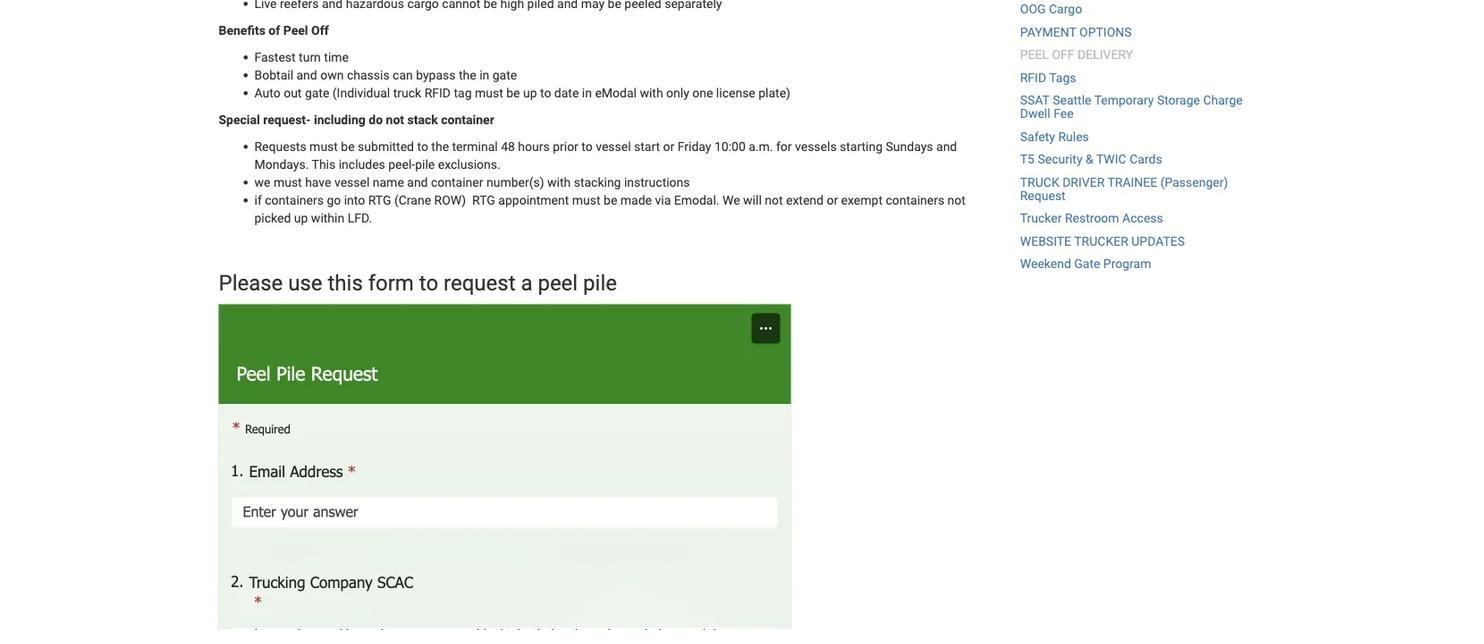 Task type: vqa. For each thing, say whether or not it's contained in the screenshot.
the Forwarder
no



Task type: locate. For each thing, give the bounding box(es) containing it.
containers right exempt
[[886, 193, 945, 208]]

not right do on the left top of the page
[[386, 112, 404, 127]]

container inside requests must be submitted to the terminal 48 hours prior to vessel start or friday 10:00 a.m. for vessels starting sundays and mondays. this includes peel-pile exclusions. we must have vessel name and container number(s) with stacking instructions if containers go into rtg (crane row)  rtg appointment must be made via emodal. we will not extend or exempt containers not picked up within lfd.
[[431, 175, 483, 190]]

0 vertical spatial or
[[663, 139, 675, 154]]

0 vertical spatial pile
[[415, 157, 435, 172]]

with up "appointment"
[[547, 175, 571, 190]]

0 horizontal spatial and
[[297, 68, 317, 82]]

truck driver trainee (passenger) request link
[[1020, 175, 1229, 203]]

vessel up into
[[335, 175, 370, 190]]

must inside "fastest turn time bobtail and own chassis can bypass the in gate auto out gate (individual truck rfid tag must be up to date in emodal with only one license plate)"
[[475, 85, 503, 100]]

with left only
[[640, 85, 663, 100]]

1 containers from the left
[[265, 193, 324, 208]]

starting
[[840, 139, 883, 154]]

including
[[314, 112, 366, 127]]

own
[[320, 68, 344, 82]]

fastest turn time bobtail and own chassis can bypass the in gate auto out gate (individual truck rfid tag must be up to date in emodal with only one license plate)
[[255, 50, 791, 100]]

0 horizontal spatial or
[[663, 139, 675, 154]]

chassis
[[347, 68, 390, 82]]

container
[[441, 112, 494, 127], [431, 175, 483, 190]]

safety rules link
[[1020, 129, 1089, 144]]

0 horizontal spatial rfid
[[425, 85, 451, 100]]

1 horizontal spatial pile
[[583, 271, 617, 296]]

the up tag
[[459, 68, 477, 82]]

0 vertical spatial the
[[459, 68, 477, 82]]

the
[[459, 68, 477, 82], [432, 139, 449, 154]]

0 vertical spatial be
[[507, 85, 520, 100]]

website trucker updates link
[[1020, 234, 1185, 249]]

will
[[743, 193, 762, 208]]

or right extend
[[827, 193, 838, 208]]

a.m.
[[749, 139, 773, 154]]

have
[[305, 175, 331, 190]]

gate
[[493, 68, 517, 82], [305, 85, 330, 100]]

sundays
[[886, 139, 934, 154]]

1 vertical spatial with
[[547, 175, 571, 190]]

rules
[[1059, 129, 1089, 144]]

exempt
[[841, 193, 883, 208]]

1 vertical spatial vessel
[[335, 175, 370, 190]]

rfid inside oog cargo payment options peel off delivery rfid tags ssat seattle temporary storage charge dwell fee safety rules t5 security & twic cards truck driver trainee (passenger) request trucker restroom access website trucker updates weekend gate program
[[1020, 70, 1047, 85]]

to down stack
[[417, 139, 428, 154]]

license
[[716, 85, 756, 100]]

1 horizontal spatial up
[[523, 85, 537, 100]]

0 horizontal spatial containers
[[265, 193, 324, 208]]

rfid tags link
[[1020, 70, 1077, 85]]

1 vertical spatial container
[[431, 175, 483, 190]]

up
[[523, 85, 537, 100], [294, 211, 308, 225]]

peel
[[538, 271, 578, 296]]

container down tag
[[441, 112, 494, 127]]

if
[[255, 193, 262, 208]]

charge
[[1204, 93, 1243, 108]]

0 horizontal spatial pile
[[415, 157, 435, 172]]

oog cargo payment options peel off delivery rfid tags ssat seattle temporary storage charge dwell fee safety rules t5 security & twic cards truck driver trainee (passenger) request trucker restroom access website trucker updates weekend gate program
[[1020, 2, 1243, 271]]

picked
[[255, 211, 291, 225]]

vessels
[[795, 139, 837, 154]]

gate right bypass
[[493, 68, 517, 82]]

not right will
[[765, 193, 783, 208]]

0 vertical spatial gate
[[493, 68, 517, 82]]

tags
[[1050, 70, 1077, 85]]

be down 'stacking'
[[604, 193, 618, 208]]

be
[[507, 85, 520, 100], [341, 139, 355, 154], [604, 193, 618, 208]]

pile up (crane
[[415, 157, 435, 172]]

2 horizontal spatial be
[[604, 193, 618, 208]]

be inside "fastest turn time bobtail and own chassis can bypass the in gate auto out gate (individual truck rfid tag must be up to date in emodal with only one license plate)"
[[507, 85, 520, 100]]

must
[[475, 85, 503, 100], [310, 139, 338, 154], [274, 175, 302, 190], [572, 193, 601, 208]]

must right tag
[[475, 85, 503, 100]]

and right sundays
[[937, 139, 957, 154]]

start
[[634, 139, 660, 154]]

pile
[[415, 157, 435, 172], [583, 271, 617, 296]]

0 horizontal spatial vessel
[[335, 175, 370, 190]]

pile right peel
[[583, 271, 617, 296]]

truck
[[1020, 175, 1060, 190]]

or
[[663, 139, 675, 154], [827, 193, 838, 208]]

1 horizontal spatial be
[[507, 85, 520, 100]]

be right tag
[[507, 85, 520, 100]]

to right prior
[[582, 139, 593, 154]]

must down 'stacking'
[[572, 193, 601, 208]]

off
[[1052, 47, 1075, 62]]

rfid down the peel
[[1020, 70, 1047, 85]]

rtg
[[368, 193, 391, 208], [472, 193, 495, 208]]

off
[[311, 23, 329, 38]]

up left within at the left top
[[294, 211, 308, 225]]

1 vertical spatial be
[[341, 139, 355, 154]]

in right bypass
[[480, 68, 490, 82]]

1 horizontal spatial with
[[640, 85, 663, 100]]

lfd.
[[348, 211, 372, 225]]

containers
[[265, 193, 324, 208], [886, 193, 945, 208]]

1 rtg from the left
[[368, 193, 391, 208]]

delivery
[[1078, 47, 1134, 62]]

hours
[[518, 139, 550, 154]]

1 vertical spatial and
[[937, 139, 957, 154]]

1 horizontal spatial containers
[[886, 193, 945, 208]]

program
[[1104, 257, 1152, 271]]

vessel left start
[[596, 139, 631, 154]]

1 horizontal spatial and
[[407, 175, 428, 190]]

or right start
[[663, 139, 675, 154]]

the down stack
[[432, 139, 449, 154]]

rfid down bypass
[[425, 85, 451, 100]]

in right date
[[582, 85, 592, 100]]

0 horizontal spatial in
[[480, 68, 490, 82]]

2 vertical spatial and
[[407, 175, 428, 190]]

bobtail
[[255, 68, 293, 82]]

time
[[324, 50, 349, 64]]

1 horizontal spatial the
[[459, 68, 477, 82]]

payment options link
[[1020, 25, 1132, 39]]

1 horizontal spatial or
[[827, 193, 838, 208]]

of
[[269, 23, 280, 38]]

1 horizontal spatial in
[[582, 85, 592, 100]]

vessel
[[596, 139, 631, 154], [335, 175, 370, 190]]

and down turn
[[297, 68, 317, 82]]

to
[[540, 85, 551, 100], [417, 139, 428, 154], [582, 139, 593, 154], [419, 271, 438, 296]]

up inside requests must be submitted to the terminal 48 hours prior to vessel start or friday 10:00 a.m. for vessels starting sundays and mondays. this includes peel-pile exclusions. we must have vessel name and container number(s) with stacking instructions if containers go into rtg (crane row)  rtg appointment must be made via emodal. we will not extend or exempt containers not picked up within lfd.
[[294, 211, 308, 225]]

1 vertical spatial the
[[432, 139, 449, 154]]

gate
[[1075, 257, 1101, 271]]

1 horizontal spatial vessel
[[596, 139, 631, 154]]

10:00
[[715, 139, 746, 154]]

48
[[501, 139, 515, 154]]

0 vertical spatial rfid
[[1020, 70, 1047, 85]]

cards
[[1130, 152, 1163, 167]]

0 horizontal spatial up
[[294, 211, 308, 225]]

1 vertical spatial pile
[[583, 271, 617, 296]]

to right form
[[419, 271, 438, 296]]

0 vertical spatial and
[[297, 68, 317, 82]]

0 horizontal spatial be
[[341, 139, 355, 154]]

access
[[1123, 211, 1164, 226]]

containers up 'picked'
[[265, 193, 324, 208]]

to left date
[[540, 85, 551, 100]]

1 horizontal spatial rfid
[[1020, 70, 1047, 85]]

0 horizontal spatial with
[[547, 175, 571, 190]]

0 vertical spatial with
[[640, 85, 663, 100]]

cargo
[[1049, 2, 1083, 17]]

1 horizontal spatial rtg
[[472, 193, 495, 208]]

gate down own
[[305, 85, 330, 100]]

appointment
[[499, 193, 569, 208]]

1 vertical spatial up
[[294, 211, 308, 225]]

container down exclusions.
[[431, 175, 483, 190]]

and inside "fastest turn time bobtail and own chassis can bypass the in gate auto out gate (individual truck rfid tag must be up to date in emodal with only one license plate)"
[[297, 68, 317, 82]]

rtg down the name
[[368, 193, 391, 208]]

must down mondays.
[[274, 175, 302, 190]]

please use this form to request a peel pile
[[219, 271, 617, 296]]

be up includes
[[341, 139, 355, 154]]

benefits
[[219, 23, 266, 38]]

2 horizontal spatial not
[[948, 193, 966, 208]]

not left request
[[948, 193, 966, 208]]

0 horizontal spatial rtg
[[368, 193, 391, 208]]

bypass
[[416, 68, 456, 82]]

up left date
[[523, 85, 537, 100]]

instructions
[[624, 175, 690, 190]]

special request- including do not stack container
[[219, 112, 498, 127]]

0 vertical spatial in
[[480, 68, 490, 82]]

the inside requests must be submitted to the terminal 48 hours prior to vessel start or friday 10:00 a.m. for vessels starting sundays and mondays. this includes peel-pile exclusions. we must have vessel name and container number(s) with stacking instructions if containers go into rtg (crane row)  rtg appointment must be made via emodal. we will not extend or exempt containers not picked up within lfd.
[[432, 139, 449, 154]]

driver
[[1063, 175, 1105, 190]]

and up (crane
[[407, 175, 428, 190]]

within
[[311, 211, 345, 225]]

rtg down the number(s)
[[472, 193, 495, 208]]

1 vertical spatial rfid
[[425, 85, 451, 100]]

0 vertical spatial up
[[523, 85, 537, 100]]

temporary
[[1095, 93, 1154, 108]]

with
[[640, 85, 663, 100], [547, 175, 571, 190]]

0 horizontal spatial the
[[432, 139, 449, 154]]

0 horizontal spatial gate
[[305, 85, 330, 100]]



Task type: describe. For each thing, give the bounding box(es) containing it.
this
[[312, 157, 336, 172]]

includes
[[339, 157, 385, 172]]

fastest
[[255, 50, 296, 64]]

requests must be submitted to the terminal 48 hours prior to vessel start or friday 10:00 a.m. for vessels starting sundays and mondays. this includes peel-pile exclusions. we must have vessel name and container number(s) with stacking instructions if containers go into rtg (crane row)  rtg appointment must be made via emodal. we will not extend or exempt containers not picked up within lfd.
[[255, 139, 966, 225]]

options
[[1080, 25, 1132, 39]]

stack
[[408, 112, 438, 127]]

via
[[655, 193, 671, 208]]

number(s)
[[487, 175, 544, 190]]

turn
[[299, 50, 321, 64]]

peel-
[[388, 157, 415, 172]]

weekend
[[1020, 257, 1072, 271]]

submitted
[[358, 139, 414, 154]]

1 vertical spatial gate
[[305, 85, 330, 100]]

storage
[[1157, 93, 1200, 108]]

weekend gate program link
[[1020, 257, 1152, 271]]

friday
[[678, 139, 712, 154]]

1 vertical spatial in
[[582, 85, 592, 100]]

updates
[[1132, 234, 1185, 249]]

website
[[1020, 234, 1072, 249]]

(individual
[[333, 85, 390, 100]]

use
[[288, 271, 323, 296]]

stacking
[[574, 175, 621, 190]]

requests
[[255, 139, 307, 154]]

up inside "fastest turn time bobtail and own chassis can bypass the in gate auto out gate (individual truck rfid tag must be up to date in emodal with only one license plate)"
[[523, 85, 537, 100]]

(crane
[[394, 193, 431, 208]]

we
[[723, 193, 740, 208]]

emodal
[[595, 85, 637, 100]]

special
[[219, 112, 260, 127]]

restroom
[[1065, 211, 1120, 226]]

this
[[328, 271, 363, 296]]

2 horizontal spatial and
[[937, 139, 957, 154]]

emodal.
[[674, 193, 720, 208]]

(passenger)
[[1161, 175, 1229, 190]]

1 horizontal spatial not
[[765, 193, 783, 208]]

mondays.
[[255, 157, 309, 172]]

twic
[[1097, 152, 1127, 167]]

trucker
[[1020, 211, 1062, 226]]

fee
[[1054, 107, 1074, 121]]

with inside "fastest turn time bobtail and own chassis can bypass the in gate auto out gate (individual truck rfid tag must be up to date in emodal with only one license plate)"
[[640, 85, 663, 100]]

terminal
[[452, 139, 498, 154]]

ssat seattle temporary storage charge dwell fee link
[[1020, 93, 1243, 121]]

trucker
[[1075, 234, 1129, 249]]

to inside "fastest turn time bobtail and own chassis can bypass the in gate auto out gate (individual truck rfid tag must be up to date in emodal with only one license plate)"
[[540, 85, 551, 100]]

oog
[[1020, 2, 1046, 17]]

&
[[1086, 152, 1094, 167]]

2 containers from the left
[[886, 193, 945, 208]]

name
[[373, 175, 404, 190]]

safety
[[1020, 129, 1056, 144]]

plate)
[[759, 85, 791, 100]]

request
[[444, 271, 516, 296]]

seattle
[[1053, 93, 1092, 108]]

prior
[[553, 139, 579, 154]]

do
[[369, 112, 383, 127]]

one
[[693, 85, 713, 100]]

t5 security & twic cards link
[[1020, 152, 1163, 167]]

please
[[219, 271, 283, 296]]

request
[[1020, 189, 1066, 203]]

ssat
[[1020, 93, 1050, 108]]

payment
[[1020, 25, 1077, 39]]

1 vertical spatial or
[[827, 193, 838, 208]]

peel
[[283, 23, 308, 38]]

peel
[[1020, 47, 1049, 62]]

oog cargo link
[[1020, 2, 1083, 17]]

exclusions.
[[438, 157, 501, 172]]

go
[[327, 193, 341, 208]]

0 vertical spatial vessel
[[596, 139, 631, 154]]

we
[[255, 175, 271, 190]]

must up this
[[310, 139, 338, 154]]

2 vertical spatial be
[[604, 193, 618, 208]]

request-
[[263, 112, 311, 127]]

0 vertical spatial container
[[441, 112, 494, 127]]

a
[[521, 271, 533, 296]]

rfid inside "fastest turn time bobtail and own chassis can bypass the in gate auto out gate (individual truck rfid tag must be up to date in emodal with only one license plate)"
[[425, 85, 451, 100]]

0 horizontal spatial not
[[386, 112, 404, 127]]

out
[[284, 85, 302, 100]]

2 rtg from the left
[[472, 193, 495, 208]]

benefits of peel off
[[219, 23, 329, 38]]

the inside "fastest turn time bobtail and own chassis can bypass the in gate auto out gate (individual truck rfid tag must be up to date in emodal with only one license plate)"
[[459, 68, 477, 82]]

with inside requests must be submitted to the terminal 48 hours prior to vessel start or friday 10:00 a.m. for vessels starting sundays and mondays. this includes peel-pile exclusions. we must have vessel name and container number(s) with stacking instructions if containers go into rtg (crane row)  rtg appointment must be made via emodal. we will not extend or exempt containers not picked up within lfd.
[[547, 175, 571, 190]]

extend
[[786, 193, 824, 208]]

trainee
[[1108, 175, 1158, 190]]

into
[[344, 193, 365, 208]]

truck
[[393, 85, 421, 100]]

for
[[776, 139, 792, 154]]

1 horizontal spatial gate
[[493, 68, 517, 82]]

tag
[[454, 85, 472, 100]]

only
[[667, 85, 690, 100]]

dwell
[[1020, 107, 1051, 121]]

pile inside requests must be submitted to the terminal 48 hours prior to vessel start or friday 10:00 a.m. for vessels starting sundays and mondays. this includes peel-pile exclusions. we must have vessel name and container number(s) with stacking instructions if containers go into rtg (crane row)  rtg appointment must be made via emodal. we will not extend or exempt containers not picked up within lfd.
[[415, 157, 435, 172]]

made
[[621, 193, 652, 208]]



